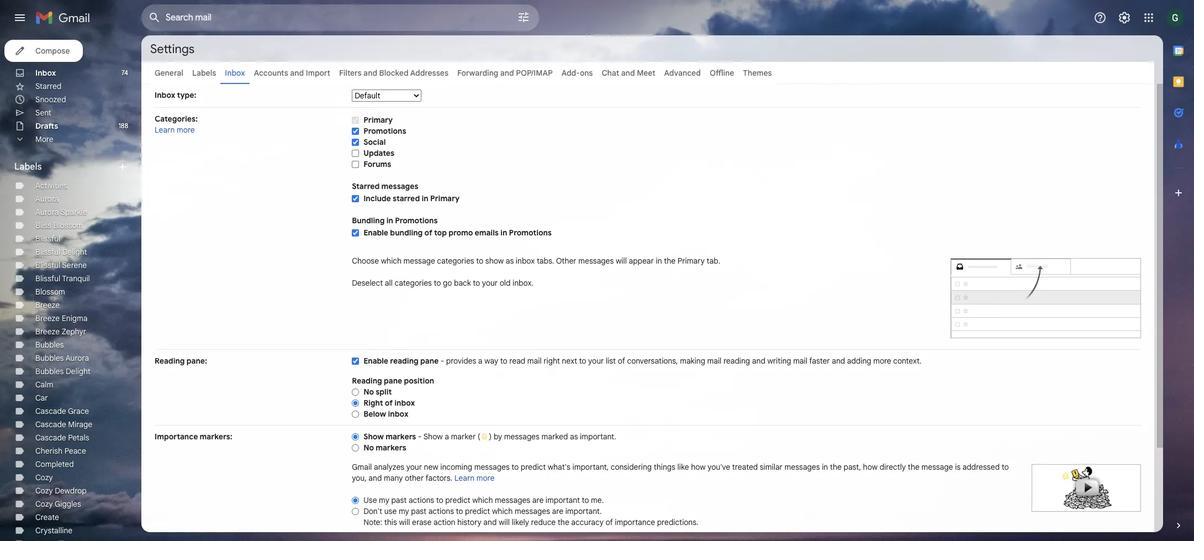 Task type: vqa. For each thing, say whether or not it's contained in the screenshot.
Show markers - Show a marker (
yes



Task type: describe. For each thing, give the bounding box(es) containing it.
to right addressed
[[1002, 462, 1010, 472]]

in up bundling
[[387, 216, 393, 226]]

right of inbox
[[364, 398, 415, 408]]

Right of inbox radio
[[352, 399, 359, 407]]

of up below inbox
[[385, 398, 393, 408]]

history
[[458, 517, 482, 527]]

aurora for aurora sparkle
[[35, 207, 59, 217]]

markers:
[[200, 432, 233, 442]]

2 mail from the left
[[708, 356, 722, 366]]

0 vertical spatial blossom
[[53, 221, 83, 230]]

main menu image
[[13, 11, 27, 24]]

0 vertical spatial -
[[441, 356, 445, 366]]

bliss blossom link
[[35, 221, 83, 230]]

breeze for breeze enigma
[[35, 313, 60, 323]]

of left top
[[425, 228, 433, 238]]

delight for bubbles delight
[[66, 366, 91, 376]]

chat
[[602, 68, 620, 78]]

the right directly
[[909, 462, 920, 472]]

1 vertical spatial -
[[418, 432, 422, 442]]

and right 'filters'
[[364, 68, 378, 78]]

messages up starred
[[382, 181, 419, 191]]

1 mail from the left
[[528, 356, 542, 366]]

bubbles delight link
[[35, 366, 91, 376]]

messages up learn more
[[475, 462, 510, 472]]

and left the writing
[[753, 356, 766, 366]]

of inside don't use my past actions to predict which messages are important. note: this will erase action history and will likely reduce the accuracy of importance predictions.
[[606, 517, 613, 527]]

1 vertical spatial learn
[[455, 473, 475, 483]]

to left the show
[[477, 256, 484, 266]]

marked
[[542, 432, 568, 442]]

1 vertical spatial a
[[445, 432, 449, 442]]

below inbox
[[364, 409, 409, 419]]

1 vertical spatial promotions
[[395, 216, 438, 226]]

drafts link
[[35, 121, 58, 131]]

factors.
[[426, 473, 453, 483]]

forums
[[364, 159, 392, 169]]

0 horizontal spatial will
[[399, 517, 410, 527]]

2 inbox link from the left
[[225, 68, 245, 78]]

cascade mirage
[[35, 420, 92, 429]]

1 vertical spatial predict
[[446, 495, 471, 505]]

go
[[443, 278, 452, 288]]

cozy giggles link
[[35, 499, 81, 509]]

0 vertical spatial as
[[506, 256, 514, 266]]

cascade for cascade mirage
[[35, 420, 66, 429]]

1 bubbles from the top
[[35, 340, 64, 350]]

and left pop/imap
[[501, 68, 514, 78]]

no for no split
[[364, 387, 374, 397]]

Forums checkbox
[[352, 160, 359, 168]]

labels heading
[[14, 161, 117, 172]]

list
[[606, 356, 616, 366]]

many
[[384, 473, 403, 483]]

2 horizontal spatial will
[[616, 256, 627, 266]]

1 show from the left
[[364, 432, 384, 442]]

predictions.
[[658, 517, 699, 527]]

use
[[385, 506, 397, 516]]

compose button
[[4, 40, 83, 62]]

breeze for breeze link
[[35, 300, 60, 310]]

1 horizontal spatial as
[[570, 432, 578, 442]]

cozy giggles
[[35, 499, 81, 509]]

show
[[486, 256, 504, 266]]

starred for starred 'link'
[[35, 81, 61, 91]]

important,
[[573, 462, 609, 472]]

and inside don't use my past actions to predict which messages are important. note: this will erase action history and will likely reduce the accuracy of importance predictions.
[[484, 517, 497, 527]]

blissful serene
[[35, 260, 87, 270]]

cherish peace link
[[35, 446, 86, 456]]

markers for show
[[386, 432, 416, 442]]

settings image
[[1119, 11, 1132, 24]]

predict inside don't use my past actions to predict which messages are important. note: this will erase action history and will likely reduce the accuracy of importance predictions.
[[465, 506, 490, 516]]

compose
[[35, 46, 70, 56]]

back
[[454, 278, 471, 288]]

support image
[[1094, 11, 1108, 24]]

filters
[[339, 68, 362, 78]]

inbox type:
[[155, 90, 197, 100]]

cascade for cascade grace
[[35, 406, 66, 416]]

to right next
[[580, 356, 587, 366]]

Updates checkbox
[[352, 149, 359, 157]]

1 horizontal spatial pane
[[421, 356, 439, 366]]

similar
[[760, 462, 783, 472]]

forwarding and pop/imap link
[[458, 68, 553, 78]]

likely
[[512, 517, 529, 527]]

by
[[494, 432, 503, 442]]

position
[[404, 376, 435, 386]]

to left me.
[[582, 495, 589, 505]]

blissful for blissful delight
[[35, 247, 60, 257]]

blissful delight
[[35, 247, 87, 257]]

marker
[[451, 432, 476, 442]]

breeze for breeze zephyr
[[35, 327, 60, 337]]

bubbles aurora link
[[35, 353, 89, 363]]

labels link
[[192, 68, 216, 78]]

addresses
[[411, 68, 449, 78]]

0 horizontal spatial pane
[[384, 376, 403, 386]]

pop/imap
[[516, 68, 553, 78]]

2 horizontal spatial primary
[[678, 256, 705, 266]]

advanced search options image
[[513, 6, 535, 28]]

add-
[[562, 68, 580, 78]]

reading for reading pane:
[[155, 356, 185, 366]]

1 vertical spatial which
[[473, 495, 493, 505]]

of right list
[[618, 356, 626, 366]]

inbox for 2nd "inbox" link
[[225, 68, 245, 78]]

context.
[[894, 356, 922, 366]]

messages right 'by'
[[505, 432, 540, 442]]

in right the appear
[[656, 256, 662, 266]]

top
[[434, 228, 447, 238]]

activities link
[[35, 181, 67, 191]]

aurora for aurora link
[[35, 194, 59, 204]]

social
[[364, 137, 386, 147]]

way
[[485, 356, 499, 366]]

markers for no
[[376, 443, 407, 453]]

Enable bundling of top promo emails in Promotions checkbox
[[352, 229, 359, 237]]

settings
[[150, 41, 195, 56]]

0 vertical spatial primary
[[364, 115, 393, 125]]

messages inside don't use my past actions to predict which messages are important. note: this will erase action history and will likely reduce the accuracy of importance predictions.
[[515, 506, 550, 516]]

to right back
[[473, 278, 480, 288]]

predict inside gmail analyzes your new incoming messages to predict what's important, considering things like how you've treated similar messages in the past, how directly the message is addressed to you, and many other factors.
[[521, 462, 546, 472]]

2 show from the left
[[424, 432, 443, 442]]

completed link
[[35, 459, 74, 469]]

enigma
[[62, 313, 88, 323]]

search mail image
[[145, 8, 165, 28]]

0 vertical spatial actions
[[409, 495, 435, 505]]

other
[[405, 473, 424, 483]]

1 vertical spatial inbox
[[395, 398, 415, 408]]

type:
[[177, 90, 197, 100]]

cozy for cozy link
[[35, 473, 53, 483]]

offline link
[[710, 68, 735, 78]]

tranquil
[[62, 274, 90, 284]]

cherish peace
[[35, 446, 86, 456]]

cascade for cascade petals
[[35, 433, 66, 443]]

treated
[[733, 462, 758, 472]]

enable for enable reading pane - provides a way to read mail right next to your list of conversations, making mail reading and writing mail faster and adding more context.
[[364, 356, 389, 366]]

deselect all categories to go back to your old inbox.
[[352, 278, 534, 288]]

No split radio
[[352, 388, 359, 396]]

sent
[[35, 108, 51, 118]]

gmail image
[[35, 7, 96, 29]]

bubbles for delight
[[35, 366, 64, 376]]

1 inbox link from the left
[[35, 68, 56, 78]]

this
[[385, 517, 397, 527]]

calm link
[[35, 380, 53, 390]]

right
[[364, 398, 383, 408]]

labels navigation
[[0, 35, 141, 541]]

analyzes
[[374, 462, 405, 472]]

0 vertical spatial my
[[379, 495, 390, 505]]

tab.
[[707, 256, 721, 266]]

inbox for 2nd "inbox" link from the right
[[35, 68, 56, 78]]

read
[[510, 356, 526, 366]]

Promotions checkbox
[[352, 127, 359, 135]]

general link
[[155, 68, 183, 78]]

forwarding
[[458, 68, 499, 78]]

you've
[[708, 462, 731, 472]]

incoming
[[441, 462, 473, 472]]

2 horizontal spatial more
[[874, 356, 892, 366]]

enable for enable bundling of top promo emails in promotions
[[364, 228, 389, 238]]

and inside gmail analyzes your new incoming messages to predict what's important, considering things like how you've treated similar messages in the past, how directly the message is addressed to you, and many other factors.
[[369, 473, 382, 483]]

2 reading from the left
[[724, 356, 751, 366]]

0 vertical spatial which
[[381, 256, 402, 266]]

cozy link
[[35, 473, 53, 483]]

cherish
[[35, 446, 63, 456]]

2 vertical spatial more
[[477, 473, 495, 483]]

in right starred
[[422, 193, 429, 203]]

to left go in the left bottom of the page
[[434, 278, 441, 288]]

0 horizontal spatial past
[[392, 495, 407, 505]]

me.
[[591, 495, 604, 505]]

new
[[424, 462, 439, 472]]

Search mail text field
[[166, 12, 486, 23]]

don't
[[364, 506, 383, 516]]

categories:
[[155, 114, 198, 124]]

link to an instructional video for priority inbox image
[[1032, 464, 1142, 512]]

Include starred in Primary checkbox
[[352, 194, 359, 203]]

gmail analyzes your new incoming messages to predict what's important, considering things like how you've treated similar messages in the past, how directly the message is addressed to you, and many other factors.
[[352, 462, 1010, 483]]

blocked
[[379, 68, 409, 78]]

0 horizontal spatial categories
[[395, 278, 432, 288]]

0 vertical spatial are
[[533, 495, 544, 505]]

1 vertical spatial primary
[[431, 193, 460, 203]]

reading pane:
[[155, 356, 207, 366]]

to right way
[[501, 356, 508, 366]]

and left import
[[290, 68, 304, 78]]

1 horizontal spatial learn more link
[[455, 473, 495, 483]]

delight for blissful delight
[[62, 247, 87, 257]]

right
[[544, 356, 560, 366]]

reading pane position
[[352, 376, 435, 386]]

more inside categories: learn more
[[177, 125, 195, 135]]

cozy for cozy giggles
[[35, 499, 53, 509]]

updates
[[364, 148, 395, 158]]

reduce
[[531, 517, 556, 527]]

your inside gmail analyzes your new incoming messages to predict what's important, considering things like how you've treated similar messages in the past, how directly the message is addressed to you, and many other factors.
[[407, 462, 422, 472]]



Task type: locate. For each thing, give the bounding box(es) containing it.
more
[[35, 134, 53, 144]]

to down factors.
[[436, 495, 444, 505]]

0 vertical spatial markers
[[386, 432, 416, 442]]

1 vertical spatial cascade
[[35, 420, 66, 429]]

pane up split on the bottom of page
[[384, 376, 403, 386]]

making
[[681, 356, 706, 366]]

reading for reading pane position
[[352, 376, 382, 386]]

themes
[[744, 68, 773, 78]]

primary
[[364, 115, 393, 125], [431, 193, 460, 203], [678, 256, 705, 266]]

0 horizontal spatial reading
[[390, 356, 419, 366]]

past,
[[844, 462, 862, 472]]

are down the important on the bottom
[[552, 506, 564, 516]]

pane
[[421, 356, 439, 366], [384, 376, 403, 386]]

include
[[364, 193, 391, 203]]

emails
[[475, 228, 499, 238]]

- up other
[[418, 432, 422, 442]]

mail right read
[[528, 356, 542, 366]]

advanced link
[[665, 68, 701, 78]]

inbox.
[[513, 278, 534, 288]]

1 vertical spatial delight
[[66, 366, 91, 376]]

enable down bundling
[[364, 228, 389, 238]]

show up no markers
[[364, 432, 384, 442]]

appear
[[629, 256, 654, 266]]

1 vertical spatial bubbles
[[35, 353, 64, 363]]

starred link
[[35, 81, 61, 91]]

1 vertical spatial past
[[411, 506, 427, 516]]

1 blissful from the top
[[35, 234, 60, 244]]

chat and meet link
[[602, 68, 656, 78]]

3 breeze from the top
[[35, 327, 60, 337]]

importance
[[615, 517, 656, 527]]

1 horizontal spatial reading
[[352, 376, 382, 386]]

petals
[[68, 433, 89, 443]]

as right 'marked'
[[570, 432, 578, 442]]

cozy down the completed at the left bottom of page
[[35, 473, 53, 483]]

will
[[616, 256, 627, 266], [399, 517, 410, 527], [499, 517, 510, 527]]

are inside don't use my past actions to predict which messages are important. note: this will erase action history and will likely reduce the accuracy of importance predictions.
[[552, 506, 564, 516]]

next
[[562, 356, 578, 366]]

serene
[[62, 260, 87, 270]]

1 horizontal spatial learn
[[455, 473, 475, 483]]

inbox up starred 'link'
[[35, 68, 56, 78]]

bubbles up calm
[[35, 366, 64, 376]]

message left is
[[922, 462, 954, 472]]

and right chat
[[622, 68, 635, 78]]

my inside don't use my past actions to predict which messages are important. note: this will erase action history and will likely reduce the accuracy of importance predictions.
[[399, 506, 409, 516]]

will right this
[[399, 517, 410, 527]]

1 vertical spatial categories
[[395, 278, 432, 288]]

0 vertical spatial labels
[[192, 68, 216, 78]]

important. inside don't use my past actions to predict which messages are important. note: this will erase action history and will likely reduce the accuracy of importance predictions.
[[566, 506, 602, 516]]

categories right all
[[395, 278, 432, 288]]

categories up back
[[437, 256, 475, 266]]

starred for starred messages
[[352, 181, 380, 191]]

messages up likely
[[495, 495, 531, 505]]

1 horizontal spatial message
[[922, 462, 954, 472]]

my right use
[[399, 506, 409, 516]]

blossom
[[53, 221, 83, 230], [35, 287, 65, 297]]

0 horizontal spatial learn
[[155, 125, 175, 135]]

erase
[[412, 517, 432, 527]]

bubbles delight
[[35, 366, 91, 376]]

and right faster
[[832, 356, 846, 366]]

2 vertical spatial primary
[[678, 256, 705, 266]]

blissful for blissful tranquil
[[35, 274, 60, 284]]

- left provides
[[441, 356, 445, 366]]

bundling
[[390, 228, 423, 238]]

other
[[556, 256, 577, 266]]

1 horizontal spatial are
[[552, 506, 564, 516]]

blossom up breeze link
[[35, 287, 65, 297]]

breeze up 'bubbles' 'link'
[[35, 327, 60, 337]]

to inside don't use my past actions to predict which messages are important. note: this will erase action history and will likely reduce the accuracy of importance predictions.
[[456, 506, 463, 516]]

1 vertical spatial aurora
[[35, 207, 59, 217]]

blissful down bliss
[[35, 234, 60, 244]]

adding
[[848, 356, 872, 366]]

more up use my past actions to predict which messages are important to me.
[[477, 473, 495, 483]]

actions
[[409, 495, 435, 505], [429, 506, 454, 516]]

labels inside navigation
[[14, 161, 42, 172]]

actions inside don't use my past actions to predict which messages are important. note: this will erase action history and will likely reduce the accuracy of importance predictions.
[[429, 506, 454, 516]]

1 vertical spatial labels
[[14, 161, 42, 172]]

predict left "what's" on the bottom of the page
[[521, 462, 546, 472]]

1 horizontal spatial show
[[424, 432, 443, 442]]

2 blissful from the top
[[35, 247, 60, 257]]

inbox for inbox type:
[[155, 90, 175, 100]]

0 vertical spatial cozy
[[35, 473, 53, 483]]

blissful down "blissful delight" link
[[35, 260, 60, 270]]

3 cascade from the top
[[35, 433, 66, 443]]

a left 'marker'
[[445, 432, 449, 442]]

breeze down breeze link
[[35, 313, 60, 323]]

add-ons
[[562, 68, 593, 78]]

labels up type:
[[192, 68, 216, 78]]

import
[[306, 68, 331, 78]]

how right "past,"
[[864, 462, 878, 472]]

to left "what's" on the bottom of the page
[[512, 462, 519, 472]]

predict down use my past actions to predict which messages are important to me.
[[465, 506, 490, 516]]

bundling
[[352, 216, 385, 226]]

cozy dewdrop link
[[35, 486, 87, 496]]

past inside don't use my past actions to predict which messages are important. note: this will erase action history and will likely reduce the accuracy of importance predictions.
[[411, 506, 427, 516]]

primary up social
[[364, 115, 393, 125]]

no right no markers option
[[364, 443, 374, 453]]

past up use
[[392, 495, 407, 505]]

create
[[35, 512, 59, 522]]

2 vertical spatial breeze
[[35, 327, 60, 337]]

themes link
[[744, 68, 773, 78]]

cascade down the car link
[[35, 406, 66, 416]]

actions up erase
[[409, 495, 435, 505]]

blissful tranquil
[[35, 274, 90, 284]]

1 vertical spatial no
[[364, 443, 374, 453]]

1 horizontal spatial a
[[479, 356, 483, 366]]

0 horizontal spatial -
[[418, 432, 422, 442]]

dewdrop
[[55, 486, 87, 496]]

breeze enigma link
[[35, 313, 88, 323]]

1 horizontal spatial how
[[864, 462, 878, 472]]

blissful for blissful link
[[35, 234, 60, 244]]

0 vertical spatial reading
[[155, 356, 185, 366]]

1 vertical spatial learn more link
[[455, 473, 495, 483]]

include starred in primary
[[364, 193, 460, 203]]

0 horizontal spatial primary
[[364, 115, 393, 125]]

the left "past,"
[[831, 462, 842, 472]]

1 vertical spatial markers
[[376, 443, 407, 453]]

1 vertical spatial message
[[922, 462, 954, 472]]

no up right
[[364, 387, 374, 397]]

enable bundling of top promo emails in promotions
[[364, 228, 552, 238]]

primary up top
[[431, 193, 460, 203]]

3 blissful from the top
[[35, 260, 60, 270]]

below
[[364, 409, 386, 419]]

message inside gmail analyzes your new incoming messages to predict what's important, considering things like how you've treated similar messages in the past, how directly the message is addressed to you, and many other factors.
[[922, 462, 954, 472]]

in right emails
[[501, 228, 508, 238]]

as
[[506, 256, 514, 266], [570, 432, 578, 442]]

0 horizontal spatial labels
[[14, 161, 42, 172]]

0 vertical spatial delight
[[62, 247, 87, 257]]

No markers radio
[[352, 444, 359, 452]]

1 horizontal spatial inbox link
[[225, 68, 245, 78]]

messages right similar
[[785, 462, 821, 472]]

0 horizontal spatial are
[[533, 495, 544, 505]]

1 vertical spatial blossom
[[35, 287, 65, 297]]

messages right other
[[579, 256, 614, 266]]

message
[[404, 256, 435, 266], [922, 462, 954, 472]]

2 cozy from the top
[[35, 486, 53, 496]]

2 vertical spatial predict
[[465, 506, 490, 516]]

1 how from the left
[[692, 462, 706, 472]]

4 blissful from the top
[[35, 274, 60, 284]]

2 enable from the top
[[364, 356, 389, 366]]

provides
[[447, 356, 477, 366]]

predict up history
[[446, 495, 471, 505]]

1 reading from the left
[[390, 356, 419, 366]]

1 horizontal spatial -
[[441, 356, 445, 366]]

1 horizontal spatial past
[[411, 506, 427, 516]]

delight down bubbles aurora
[[66, 366, 91, 376]]

tabs.
[[537, 256, 555, 266]]

Social checkbox
[[352, 138, 359, 146]]

1 horizontal spatial labels
[[192, 68, 216, 78]]

labels for labels link
[[192, 68, 216, 78]]

2 breeze from the top
[[35, 313, 60, 323]]

1 vertical spatial pane
[[384, 376, 403, 386]]

accounts and import link
[[254, 68, 331, 78]]

a
[[479, 356, 483, 366], [445, 432, 449, 442]]

2 vertical spatial which
[[492, 506, 513, 516]]

0 vertical spatial no
[[364, 387, 374, 397]]

mail right making
[[708, 356, 722, 366]]

breeze down blossom link
[[35, 300, 60, 310]]

reading left the writing
[[724, 356, 751, 366]]

2 vertical spatial promotions
[[509, 228, 552, 238]]

starred
[[393, 193, 420, 203]]

0 vertical spatial categories
[[437, 256, 475, 266]]

blissful link
[[35, 234, 60, 244]]

starred up include starred in primary option
[[352, 181, 380, 191]]

crystalline
[[35, 526, 73, 536]]

which down learn more
[[473, 495, 493, 505]]

0 vertical spatial message
[[404, 256, 435, 266]]

inbox down right of inbox
[[388, 409, 409, 419]]

1 cozy from the top
[[35, 473, 53, 483]]

categories: learn more
[[155, 114, 198, 135]]

to up history
[[456, 506, 463, 516]]

accounts and import
[[254, 68, 331, 78]]

2 how from the left
[[864, 462, 878, 472]]

conversations,
[[628, 356, 679, 366]]

inbox inside labels navigation
[[35, 68, 56, 78]]

1 vertical spatial reading
[[352, 376, 382, 386]]

3 bubbles from the top
[[35, 366, 64, 376]]

1 horizontal spatial will
[[499, 517, 510, 527]]

labels up activities link
[[14, 161, 42, 172]]

actions up 'action'
[[429, 506, 454, 516]]

2 bubbles from the top
[[35, 353, 64, 363]]

blissful down blissful link
[[35, 247, 60, 257]]

2 vertical spatial bubbles
[[35, 366, 64, 376]]

promotions up choose which message categories to show as inbox tabs. other messages will appear in the primary tab.
[[509, 228, 552, 238]]

1 vertical spatial important.
[[566, 506, 602, 516]]

1 horizontal spatial my
[[399, 506, 409, 516]]

0 vertical spatial your
[[482, 278, 498, 288]]

3 cozy from the top
[[35, 499, 53, 509]]

0 vertical spatial important.
[[580, 432, 617, 442]]

drafts
[[35, 121, 58, 131]]

3 mail from the left
[[794, 356, 808, 366]]

None radio
[[352, 433, 359, 441], [352, 507, 359, 516], [352, 433, 359, 441], [352, 507, 359, 516]]

car link
[[35, 393, 48, 403]]

reading
[[155, 356, 185, 366], [352, 376, 382, 386]]

blissful for blissful serene
[[35, 260, 60, 270]]

breeze
[[35, 300, 60, 310], [35, 313, 60, 323], [35, 327, 60, 337]]

general
[[155, 68, 183, 78]]

cascade
[[35, 406, 66, 416], [35, 420, 66, 429], [35, 433, 66, 443]]

choose
[[352, 256, 379, 266]]

which inside don't use my past actions to predict which messages are important. note: this will erase action history and will likely reduce the accuracy of importance predictions.
[[492, 506, 513, 516]]

None checkbox
[[352, 357, 359, 365]]

enable up reading pane position
[[364, 356, 389, 366]]

bubbles down 'bubbles' 'link'
[[35, 353, 64, 363]]

reading left pane:
[[155, 356, 185, 366]]

more button
[[0, 133, 133, 146]]

1 breeze from the top
[[35, 300, 60, 310]]

inbox right labels link
[[225, 68, 245, 78]]

1 horizontal spatial primary
[[431, 193, 460, 203]]

0 vertical spatial bubbles
[[35, 340, 64, 350]]

1 vertical spatial cozy
[[35, 486, 53, 496]]

your left list
[[589, 356, 604, 366]]

0 horizontal spatial a
[[445, 432, 449, 442]]

0 horizontal spatial inbox
[[35, 68, 56, 78]]

completed
[[35, 459, 74, 469]]

Below inbox radio
[[352, 410, 359, 418]]

1 horizontal spatial mail
[[708, 356, 722, 366]]

0 horizontal spatial show
[[364, 432, 384, 442]]

your up other
[[407, 462, 422, 472]]

tab list
[[1164, 35, 1195, 501]]

cozy down cozy link
[[35, 486, 53, 496]]

blissful up blossom link
[[35, 274, 60, 284]]

giggles
[[55, 499, 81, 509]]

learn more link down incoming
[[455, 473, 495, 483]]

labels for labels heading
[[14, 161, 42, 172]]

0 horizontal spatial message
[[404, 256, 435, 266]]

0 horizontal spatial how
[[692, 462, 706, 472]]

1 vertical spatial my
[[399, 506, 409, 516]]

2 horizontal spatial inbox
[[225, 68, 245, 78]]

considering
[[611, 462, 652, 472]]

the right the appear
[[664, 256, 676, 266]]

starred up snoozed
[[35, 81, 61, 91]]

directly
[[880, 462, 907, 472]]

starred inside labels navigation
[[35, 81, 61, 91]]

2 vertical spatial aurora
[[66, 353, 89, 363]]

2 cascade from the top
[[35, 420, 66, 429]]

the right reduce
[[558, 517, 570, 527]]

1 horizontal spatial reading
[[724, 356, 751, 366]]

0 vertical spatial a
[[479, 356, 483, 366]]

0 horizontal spatial as
[[506, 256, 514, 266]]

will left likely
[[499, 517, 510, 527]]

1 horizontal spatial your
[[482, 278, 498, 288]]

action
[[434, 517, 456, 527]]

Use my past actions to predict which messages are important to me. radio
[[352, 496, 359, 505]]

breeze link
[[35, 300, 60, 310]]

show markers - show a marker (
[[364, 432, 483, 442]]

aurora link
[[35, 194, 59, 204]]

meet
[[637, 68, 656, 78]]

important. up accuracy
[[566, 506, 602, 516]]

choose which message categories to show as inbox tabs. other messages will appear in the primary tab.
[[352, 256, 721, 266]]

primary left tab.
[[678, 256, 705, 266]]

0 vertical spatial cascade
[[35, 406, 66, 416]]

1 enable from the top
[[364, 228, 389, 238]]

2 vertical spatial cascade
[[35, 433, 66, 443]]

promotions up bundling
[[395, 216, 438, 226]]

1 no from the top
[[364, 387, 374, 397]]

breeze zephyr
[[35, 327, 86, 337]]

0 horizontal spatial your
[[407, 462, 422, 472]]

learn down incoming
[[455, 473, 475, 483]]

the inside don't use my past actions to predict which messages are important. note: this will erase action history and will likely reduce the accuracy of importance predictions.
[[558, 517, 570, 527]]

which up all
[[381, 256, 402, 266]]

no split
[[364, 387, 392, 397]]

more down categories:
[[177, 125, 195, 135]]

inbox up below inbox
[[395, 398, 415, 408]]

2 vertical spatial inbox
[[388, 409, 409, 419]]

no for no markers
[[364, 443, 374, 453]]

and right history
[[484, 517, 497, 527]]

your
[[482, 278, 498, 288], [589, 356, 604, 366], [407, 462, 422, 472]]

promotions
[[364, 126, 407, 136], [395, 216, 438, 226], [509, 228, 552, 238]]

importance
[[155, 432, 198, 442]]

bubbles
[[35, 340, 64, 350], [35, 353, 64, 363], [35, 366, 64, 376]]

reading up reading pane position
[[390, 356, 419, 366]]

cascade up the cherish
[[35, 433, 66, 443]]

create link
[[35, 512, 59, 522]]

1 vertical spatial actions
[[429, 506, 454, 516]]

0 horizontal spatial inbox link
[[35, 68, 56, 78]]

0 vertical spatial promotions
[[364, 126, 407, 136]]

0 vertical spatial learn more link
[[155, 125, 195, 135]]

2 no from the top
[[364, 443, 374, 453]]

sent link
[[35, 108, 51, 118]]

pane:
[[187, 356, 207, 366]]

0 vertical spatial more
[[177, 125, 195, 135]]

2 horizontal spatial your
[[589, 356, 604, 366]]

Primary checkbox
[[352, 116, 359, 124]]

1 cascade from the top
[[35, 406, 66, 416]]

my up use
[[379, 495, 390, 505]]

accuracy
[[572, 517, 604, 527]]

1 horizontal spatial categories
[[437, 256, 475, 266]]

inbox
[[35, 68, 56, 78], [225, 68, 245, 78], [155, 90, 175, 100]]

peace
[[64, 446, 86, 456]]

in inside gmail analyzes your new incoming messages to predict what's important, considering things like how you've treated similar messages in the past, how directly the message is addressed to you, and many other factors.
[[823, 462, 829, 472]]

0 vertical spatial pane
[[421, 356, 439, 366]]

inbox link up starred 'link'
[[35, 68, 56, 78]]

0 vertical spatial predict
[[521, 462, 546, 472]]

messages up reduce
[[515, 506, 550, 516]]

inbox link
[[35, 68, 56, 78], [225, 68, 245, 78]]

markers up analyzes
[[376, 443, 407, 453]]

in left "past,"
[[823, 462, 829, 472]]

bubbles for aurora
[[35, 353, 64, 363]]

aurora down aurora link
[[35, 207, 59, 217]]

0 vertical spatial enable
[[364, 228, 389, 238]]

inbox left type:
[[155, 90, 175, 100]]

blissful serene link
[[35, 260, 87, 270]]

cozy for cozy dewdrop
[[35, 486, 53, 496]]

learn inside categories: learn more
[[155, 125, 175, 135]]

None search field
[[141, 4, 539, 31]]

more
[[177, 125, 195, 135], [874, 356, 892, 366], [477, 473, 495, 483]]

2 vertical spatial cozy
[[35, 499, 53, 509]]

blossom down sparkle
[[53, 221, 83, 230]]

0 vertical spatial inbox
[[516, 256, 535, 266]]



